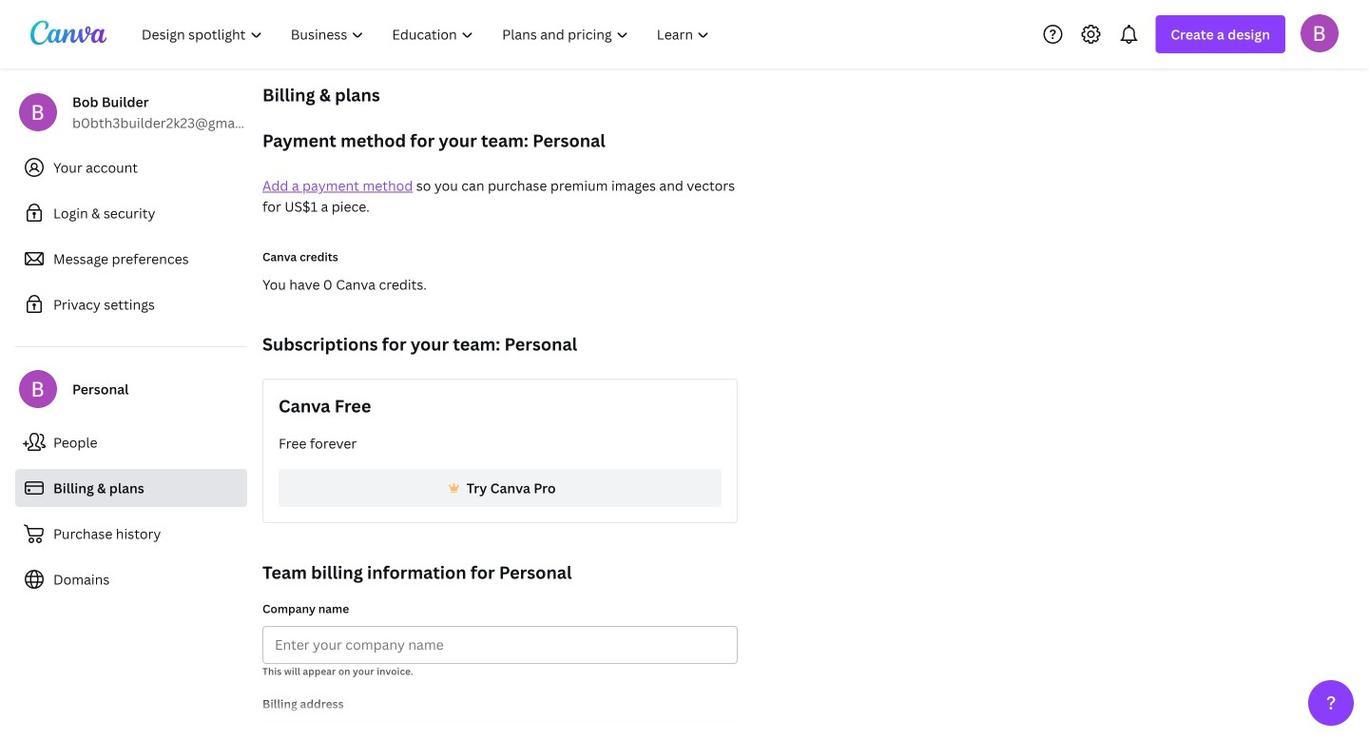 Task type: locate. For each thing, give the bounding box(es) containing it.
Enter your company name text field
[[275, 627, 726, 663]]



Task type: vqa. For each thing, say whether or not it's contained in the screenshot.
the Bob Builder icon
yes



Task type: describe. For each thing, give the bounding box(es) containing it.
bob builder image
[[1301, 14, 1339, 52]]

top level navigation element
[[129, 15, 726, 53]]



